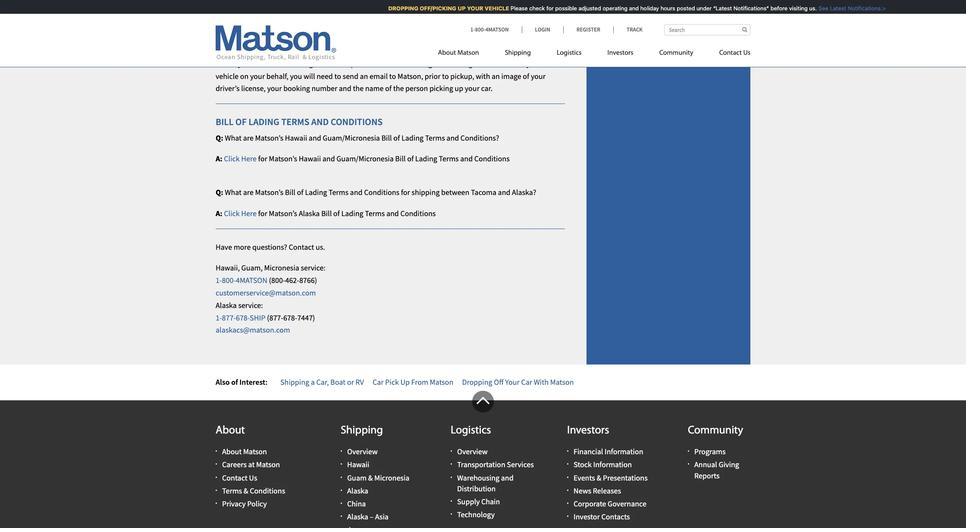 Task type: describe. For each thing, give the bounding box(es) containing it.
a: click here for matson's alaska bill of lading terms and conditions
[[216, 208, 436, 218]]

overview transportation services warehousing and distribution supply chain technology
[[457, 447, 534, 519]]

my
[[261, 25, 271, 35]]

license,
[[241, 83, 266, 93]]

car pick up from matson link
[[373, 377, 454, 387]]

visiting
[[785, 5, 803, 12]]

guam,
[[241, 263, 263, 273]]

also of interest:
[[216, 377, 268, 387]]

and inside "overview transportation services warehousing and distribution supply chain technology"
[[501, 473, 514, 483]]

with
[[476, 71, 490, 81]]

questions?
[[252, 242, 287, 252]]

matson right with
[[550, 377, 574, 387]]

backtop image
[[472, 391, 494, 412]]

reports
[[695, 470, 720, 480]]

shipping link
[[492, 45, 544, 63]]

and left conditions? on the top of the page
[[447, 133, 459, 143]]

hawaii,
[[216, 263, 240, 273]]

click here link for for matson's alaska bill of lading terms and conditions
[[224, 208, 257, 218]]

possible
[[551, 5, 573, 12]]

financial information stock information events & presentations news releases corporate governance investor contacts
[[574, 447, 648, 522]]

login
[[535, 26, 550, 33]]

2 vertical spatial or
[[347, 377, 354, 387]]

send
[[343, 71, 358, 81]]

800- inside hawaii, guam, micronesia service: 1-800-4matson (800-462-8766) customerservice@matson.com alaska service: 1-877-678-ship (877-678-7447) alaskacs@matson.com
[[222, 275, 236, 285]]

2 car from the left
[[521, 377, 532, 387]]

0 vertical spatial guam/micronesia
[[323, 133, 380, 143]]

have
[[216, 242, 232, 252]]

distribution
[[457, 483, 496, 493]]

q: for q: what are matson's bill of lading terms and conditions for shipping between tacoma and alaska?
[[216, 187, 223, 197]]

investors inside top menu navigation
[[608, 50, 634, 57]]

register link
[[563, 26, 613, 33]]

q: for q:
[[216, 25, 223, 35]]

matson up at
[[243, 447, 267, 457]]

to left receiving
[[328, 38, 335, 47]]

financial
[[574, 447, 603, 457]]

programs annual giving reports
[[695, 447, 739, 480]]

behalf,
[[267, 71, 289, 81]]

also
[[216, 377, 230, 387]]

dropping
[[384, 5, 414, 12]]

guam & micronesia link
[[347, 473, 410, 483]]

about matson link for shipping 'link'
[[438, 45, 492, 63]]

contact us
[[719, 50, 751, 57]]

click for a: click here for matson's hawaii and guam/micronesia bill of lading terms and conditions
[[224, 154, 240, 164]]

have more questions? contact us.
[[216, 242, 325, 252]]

supply chain link
[[457, 497, 500, 506]]

a inside i can't pick my car up, and will need a friend or family member to collect for me. do i need to make any special arrangements for this prior to receiving the vehicle?
[[341, 25, 345, 35]]

will inside i can't pick my car up, and will need a friend or family member to collect for me. do i need to make any special arrangements for this prior to receiving the vehicle?
[[310, 25, 322, 35]]

original
[[420, 59, 445, 69]]

for down "lading"
[[258, 154, 267, 164]]

supply
[[457, 497, 480, 506]]

conditions inside about matson careers at matson contact us terms & conditions privacy policy
[[250, 486, 285, 496]]

of
[[235, 116, 247, 128]]

conditions?
[[461, 133, 499, 143]]

0 vertical spatial information
[[605, 447, 643, 457]]

login link
[[522, 26, 563, 33]]

up,
[[284, 25, 295, 35]]

overview for transportation
[[457, 447, 488, 457]]

investors inside footer
[[567, 425, 609, 437]]

are for for matson's hawaii and guam/micronesia bill of lading terms and conditions
[[243, 133, 254, 143]]

1 horizontal spatial us.
[[805, 5, 813, 12]]

0 horizontal spatial shipping
[[280, 377, 309, 387]]

1 vertical spatial a
[[311, 377, 315, 387]]

alaska link
[[347, 486, 368, 496]]

if anyone other than the legal owner or persons listed on the original booking needs to collect your vehicle on your behalf, you will need to send an email to matson, prior to pickup, with an image of your driver's license, your booking number and the name of the person picking up your car.
[[216, 59, 546, 93]]

1 an from the left
[[360, 71, 368, 81]]

blue matson logo with ocean, shipping, truck, rail and logistics written beneath it. image
[[216, 25, 337, 61]]

the inside i can't pick my car up, and will need a friend or family member to collect for me. do i need to make any special arrangements for this prior to receiving the vehicle?
[[368, 38, 378, 47]]

technology link
[[457, 510, 495, 519]]

shipping a car, boat or rv
[[280, 377, 364, 387]]

overview hawaii guam & micronesia alaska china alaska – asia
[[347, 447, 410, 522]]

privacy policy link
[[222, 499, 267, 509]]

0 vertical spatial 1-
[[471, 26, 475, 33]]

me.
[[469, 25, 481, 35]]

alaska inside hawaii, guam, micronesia service: 1-800-4matson (800-462-8766) customerservice@matson.com alaska service: 1-877-678-ship (877-678-7447) alaskacs@matson.com
[[216, 300, 237, 310]]

holiday
[[636, 5, 655, 12]]

1 horizontal spatial 800-
[[475, 26, 486, 33]]

pickup,
[[451, 71, 474, 81]]

transportation services link
[[457, 460, 534, 470]]

a: for a: click here for matson's alaska bill of lading terms and conditions
[[216, 208, 222, 218]]

need right do on the top of page
[[497, 25, 513, 35]]

car pick up from matson
[[373, 377, 454, 387]]

prior inside i can't pick my car up, and will need a friend or family member to collect for me. do i need to make any special arrangements for this prior to receiving the vehicle?
[[311, 38, 327, 47]]

your right up
[[465, 83, 480, 93]]

1 horizontal spatial 1-800-4matson link
[[471, 26, 522, 33]]

track
[[627, 26, 643, 33]]

conditions down conditions? on the top of the page
[[474, 154, 510, 164]]

any
[[542, 25, 554, 35]]

off/picking
[[415, 5, 452, 12]]

are for for matson's alaska bill of lading terms and conditions
[[243, 187, 254, 197]]

terms inside about matson careers at matson contact us terms & conditions privacy policy
[[222, 486, 242, 496]]

& inside overview hawaii guam & micronesia alaska china alaska – asia
[[368, 473, 373, 483]]

for right check
[[542, 5, 549, 12]]

collect inside if anyone other than the legal owner or persons listed on the original booking needs to collect your vehicle on your behalf, you will need to send an email to matson, prior to pickup, with an image of your driver's license, your booking number and the name of the person picking up your car.
[[504, 59, 525, 69]]

persons
[[351, 59, 377, 69]]

careers
[[222, 460, 247, 470]]

china
[[347, 499, 366, 509]]

policy
[[247, 499, 267, 509]]

the up you
[[291, 59, 302, 69]]

warehousing and distribution link
[[457, 473, 514, 493]]

q: what are matson's hawaii and guam/micronesia bill of lading terms and conditions?
[[216, 133, 499, 143]]

about matson
[[438, 50, 479, 57]]

for left shipping
[[401, 187, 410, 197]]

posted
[[672, 5, 691, 12]]

1 vertical spatial logistics
[[451, 425, 491, 437]]

overview for hawaii
[[347, 447, 378, 457]]

customerservice@matson.com
[[216, 288, 316, 298]]

& inside financial information stock information events & presentations news releases corporate governance investor contacts
[[597, 473, 602, 483]]

the down send
[[353, 83, 364, 93]]

0 horizontal spatial service:
[[238, 300, 263, 310]]

shipping inside 'link'
[[505, 50, 531, 57]]

1 678- from the left
[[236, 313, 250, 323]]

news releases link
[[574, 486, 621, 496]]

legal
[[303, 59, 319, 69]]

rv
[[356, 377, 364, 387]]

1 i from the left
[[225, 25, 227, 35]]

privacy
[[222, 499, 246, 509]]

shipping
[[412, 187, 440, 197]]

about for about
[[216, 425, 245, 437]]

investors link
[[595, 45, 647, 63]]

7447)
[[297, 313, 315, 323]]

interest:
[[240, 377, 268, 387]]

can't
[[228, 25, 245, 35]]

warehousing
[[457, 473, 500, 483]]

footer containing about
[[0, 391, 966, 528]]

1 car from the left
[[373, 377, 384, 387]]

us inside about matson careers at matson contact us terms & conditions privacy policy
[[249, 473, 257, 483]]

2 vertical spatial 1-
[[216, 313, 222, 323]]

conditions
[[331, 116, 383, 128]]

your down behalf,
[[267, 83, 282, 93]]

and down conditions? on the top of the page
[[460, 154, 473, 164]]

collect inside i can't pick my car up, and will need a friend or family member to collect for me. do i need to make any special arrangements for this prior to receiving the vehicle?
[[435, 25, 456, 35]]

dropping
[[462, 377, 493, 387]]

0 vertical spatial hawaii
[[285, 133, 307, 143]]

programs link
[[695, 447, 726, 457]]

a: click here for matson's hawaii and guam/micronesia bill of lading terms and conditions
[[216, 154, 510, 164]]

services
[[507, 460, 534, 470]]

your down 'make'
[[527, 59, 541, 69]]

stock information link
[[574, 460, 632, 470]]

than
[[275, 59, 290, 69]]

to right member
[[427, 25, 433, 35]]

need up receiving
[[323, 25, 340, 35]]

1 vertical spatial guam/micronesia
[[337, 154, 394, 164]]

conditions down shipping
[[401, 208, 436, 218]]

if
[[224, 59, 228, 69]]

for up 'questions?'
[[258, 208, 267, 218]]

tacoma
[[471, 187, 497, 197]]

what for what are matson's hawaii and guam/micronesia bill of lading terms and conditions?
[[225, 133, 242, 143]]

the up matson, on the top of the page
[[407, 59, 418, 69]]

make
[[523, 25, 541, 35]]

conditions down a: click here for matson's hawaii and guam/micronesia bill of lading terms and conditions
[[364, 187, 400, 197]]

your right image
[[531, 71, 546, 81]]

"latest
[[709, 5, 728, 12]]

name
[[365, 83, 384, 93]]



Task type: locate. For each thing, give the bounding box(es) containing it.
your
[[463, 5, 479, 12]]

hawaii link
[[347, 460, 370, 470]]

micronesia inside overview hawaii guam & micronesia alaska china alaska – asia
[[374, 473, 410, 483]]

what for what are matson's bill of lading terms and conditions for shipping between tacoma and alaska?
[[225, 187, 242, 197]]

800- down your
[[475, 26, 486, 33]]

terms
[[281, 116, 310, 128]]

matson up needs
[[458, 50, 479, 57]]

ship
[[250, 313, 265, 323]]

and down "q: what are matson's bill of lading terms and conditions for shipping between tacoma and alaska?"
[[386, 208, 399, 218]]

1 here from the top
[[241, 154, 257, 164]]

booking
[[446, 59, 473, 69], [283, 83, 310, 93]]

1 click from the top
[[224, 154, 240, 164]]

2 q: from the top
[[216, 133, 223, 143]]

for left this
[[287, 38, 296, 47]]

about inside about matson careers at matson contact us terms & conditions privacy policy
[[222, 447, 242, 457]]

0 vertical spatial click here link
[[224, 154, 257, 164]]

1 horizontal spatial 4matson
[[486, 26, 509, 33]]

4matson down guam,
[[236, 275, 267, 285]]

q: for q: what are matson's hawaii and guam/micronesia bill of lading terms and conditions?
[[216, 133, 223, 143]]

alaskacs@matson.com link
[[216, 325, 290, 335]]

1 vertical spatial about
[[216, 425, 245, 437]]

track link
[[613, 26, 643, 33]]

community inside top menu navigation
[[659, 50, 694, 57]]

car right your
[[521, 377, 532, 387]]

the down matson, on the top of the page
[[393, 83, 404, 93]]

contact us link down careers
[[222, 473, 257, 483]]

latest
[[826, 5, 842, 12]]

us.
[[805, 5, 813, 12], [316, 242, 325, 252]]

678- up alaskacs@matson.com link
[[236, 313, 250, 323]]

1 horizontal spatial logistics
[[557, 50, 582, 57]]

contact us link down search icon
[[707, 45, 751, 63]]

and down "q: what are matson's hawaii and guam/micronesia bill of lading terms and conditions?"
[[323, 154, 335, 164]]

investors up financial
[[567, 425, 609, 437]]

overview up transportation
[[457, 447, 488, 457]]

with
[[534, 377, 549, 387]]

click down bill
[[224, 154, 240, 164]]

0 vertical spatial what
[[225, 133, 242, 143]]

community inside footer
[[688, 425, 743, 437]]

logistics down backtop image
[[451, 425, 491, 437]]

vehicle?
[[380, 38, 406, 47]]

1 vertical spatial contact
[[289, 242, 314, 252]]

notifications"
[[729, 5, 765, 12]]

0 horizontal spatial booking
[[283, 83, 310, 93]]

& up the news releases 'link'
[[597, 473, 602, 483]]

2 horizontal spatial contact
[[719, 50, 742, 57]]

–
[[370, 512, 374, 522]]

2 are from the top
[[243, 187, 254, 197]]

0 horizontal spatial overview
[[347, 447, 378, 457]]

1 vertical spatial 800-
[[222, 275, 236, 285]]

contact right 'questions?'
[[289, 242, 314, 252]]

0 vertical spatial a
[[341, 25, 345, 35]]

matson right at
[[256, 460, 280, 470]]

1 vertical spatial information
[[593, 460, 632, 470]]

0 vertical spatial here
[[241, 154, 257, 164]]

0 horizontal spatial contact
[[222, 473, 248, 483]]

4matson
[[486, 26, 509, 33], [236, 275, 267, 285]]

dropping off your car with matson link
[[462, 377, 574, 387]]

1 what from the top
[[225, 133, 242, 143]]

1 horizontal spatial booking
[[446, 59, 473, 69]]

collect up image
[[504, 59, 525, 69]]

information
[[605, 447, 643, 457], [593, 460, 632, 470]]

0 vertical spatial us.
[[805, 5, 813, 12]]

here down of
[[241, 154, 257, 164]]

and down transportation services 'link'
[[501, 473, 514, 483]]

collect
[[435, 25, 456, 35], [504, 59, 525, 69]]

2 vertical spatial about
[[222, 447, 242, 457]]

annual
[[695, 460, 717, 470]]

0 vertical spatial investors
[[608, 50, 634, 57]]

the down family
[[368, 38, 378, 47]]

1 q: from the top
[[216, 25, 223, 35]]

1 vertical spatial on
[[240, 71, 249, 81]]

terms & conditions link
[[222, 486, 285, 496]]

us up terms & conditions link on the bottom left of page
[[249, 473, 257, 483]]

to up picking at the top of page
[[442, 71, 449, 81]]

service: up 8766)
[[301, 263, 326, 273]]

1-800-4matson link down guam,
[[216, 275, 267, 285]]

1 overview link from the left
[[347, 447, 378, 457]]

overview inside overview hawaii guam & micronesia alaska china alaska – asia
[[347, 447, 378, 457]]

2 a: from the top
[[216, 154, 222, 164]]

car,
[[316, 377, 329, 387]]

1 vertical spatial will
[[304, 71, 315, 81]]

for left me. at the left top of the page
[[458, 25, 467, 35]]

about matson link up "careers at matson" link
[[222, 447, 267, 457]]

i left can't
[[225, 25, 227, 35]]

0 vertical spatial about
[[438, 50, 456, 57]]

shipping up the hawaii link
[[341, 425, 383, 437]]

2 what from the top
[[225, 187, 242, 197]]

3 a: from the top
[[216, 208, 222, 218]]

the
[[368, 38, 378, 47], [291, 59, 302, 69], [407, 59, 418, 69], [353, 83, 364, 93], [393, 83, 404, 93]]

on right listed
[[397, 59, 406, 69]]

up
[[455, 83, 463, 93]]

1 horizontal spatial shipping
[[341, 425, 383, 437]]

1 vertical spatial click
[[224, 208, 240, 218]]

1 vertical spatial 1-
[[216, 275, 222, 285]]

a left "friend"
[[341, 25, 345, 35]]

click here link up more
[[224, 208, 257, 218]]

owner
[[320, 59, 341, 69]]

you
[[290, 71, 302, 81]]

at
[[248, 460, 255, 470]]

1 vertical spatial click here link
[[224, 208, 257, 218]]

0 horizontal spatial contact us link
[[222, 473, 257, 483]]

1-800-4matson link down vehicle
[[471, 26, 522, 33]]

search image
[[742, 27, 748, 32]]

1 horizontal spatial i
[[493, 25, 495, 35]]

2 overview from the left
[[457, 447, 488, 457]]

bill of lading terms and conditions
[[216, 116, 383, 128]]

matson right from
[[430, 377, 454, 387]]

0 vertical spatial q:
[[216, 25, 223, 35]]

about matson link up pickup,
[[438, 45, 492, 63]]

top menu navigation
[[438, 45, 751, 63]]

1 click here link from the top
[[224, 154, 257, 164]]

shipping
[[505, 50, 531, 57], [280, 377, 309, 387], [341, 425, 383, 437]]

contact inside top menu navigation
[[719, 50, 742, 57]]

about inside top menu navigation
[[438, 50, 456, 57]]

0 vertical spatial click
[[224, 154, 240, 164]]

investor
[[574, 512, 600, 522]]

us down search icon
[[744, 50, 751, 57]]

1 vertical spatial us
[[249, 473, 257, 483]]

contact down search search box on the top right of page
[[719, 50, 742, 57]]

click for a: click here for matson's alaska bill of lading terms and conditions
[[224, 208, 240, 218]]

transportation
[[457, 460, 506, 470]]

2 an from the left
[[492, 71, 500, 81]]

0 horizontal spatial about matson link
[[222, 447, 267, 457]]

between
[[441, 187, 470, 197]]

other
[[256, 59, 273, 69]]

& inside about matson careers at matson contact us terms & conditions privacy policy
[[244, 486, 248, 496]]

about for about matson
[[438, 50, 456, 57]]

hawaii, guam, micronesia service: 1-800-4matson (800-462-8766) customerservice@matson.com alaska service: 1-877-678-ship (877-678-7447) alaskacs@matson.com
[[216, 263, 326, 335]]

image
[[502, 71, 521, 81]]

prior down original
[[425, 71, 441, 81]]

4matson down vehicle
[[486, 26, 509, 33]]

1 overview from the left
[[347, 447, 378, 457]]

1 vertical spatial contact us link
[[222, 473, 257, 483]]

overview link up the hawaii link
[[347, 447, 378, 457]]

community down search search box on the top right of page
[[659, 50, 694, 57]]

a: for a:
[[216, 59, 222, 69]]

678-
[[236, 313, 250, 323], [283, 313, 297, 323]]

logistics inside top menu navigation
[[557, 50, 582, 57]]

and down and
[[309, 133, 321, 143]]

0 vertical spatial 4matson
[[486, 26, 509, 33]]

contact inside about matson careers at matson contact us terms & conditions privacy policy
[[222, 473, 248, 483]]

1 a: from the top
[[216, 59, 222, 69]]

2 vertical spatial shipping
[[341, 425, 383, 437]]

0 horizontal spatial overview link
[[347, 447, 378, 457]]

or inside if anyone other than the legal owner or persons listed on the original booking needs to collect your vehicle on your behalf, you will need to send an email to matson, prior to pickup, with an image of your driver's license, your booking number and the name of the person picking up your car.
[[342, 59, 349, 69]]

2 overview link from the left
[[457, 447, 488, 457]]

2 i from the left
[[493, 25, 495, 35]]

us inside top menu navigation
[[744, 50, 751, 57]]

2 horizontal spatial &
[[597, 473, 602, 483]]

3 q: from the top
[[216, 187, 223, 197]]

overview link for logistics
[[457, 447, 488, 457]]

0 vertical spatial a:
[[216, 59, 222, 69]]

0 horizontal spatial 1-800-4matson link
[[216, 275, 267, 285]]

1 vertical spatial a:
[[216, 154, 222, 164]]

an down persons
[[360, 71, 368, 81]]

2 click from the top
[[224, 208, 240, 218]]

about matson link for "careers at matson" link
[[222, 447, 267, 457]]

matson inside top menu navigation
[[458, 50, 479, 57]]

click here link for for matson's hawaii and guam/micronesia bill of lading terms and conditions
[[224, 154, 257, 164]]

see
[[814, 5, 824, 12]]

or
[[368, 25, 374, 35], [342, 59, 349, 69], [347, 377, 354, 387]]

china link
[[347, 499, 366, 509]]

booking down you
[[283, 83, 310, 93]]

and inside i can't pick my car up, and will need a friend or family member to collect for me. do i need to make any special arrangements for this prior to receiving the vehicle?
[[296, 25, 309, 35]]

0 horizontal spatial a
[[311, 377, 315, 387]]

1 vertical spatial prior
[[425, 71, 441, 81]]

1 horizontal spatial service:
[[301, 263, 326, 273]]

click up the have
[[224, 208, 240, 218]]

operating
[[598, 5, 623, 12]]

micronesia right "guam"
[[374, 473, 410, 483]]

footer
[[0, 391, 966, 528]]

and left "holiday"
[[625, 5, 634, 12]]

section
[[576, 0, 761, 365]]

us. left see
[[805, 5, 813, 12]]

car
[[273, 25, 283, 35]]

1 horizontal spatial overview
[[457, 447, 488, 457]]

1 horizontal spatial &
[[368, 473, 373, 483]]

1-800-4matson
[[471, 26, 509, 33]]

1- up alaskacs@matson.com
[[216, 313, 222, 323]]

micronesia up (800-
[[264, 263, 299, 273]]

0 vertical spatial booking
[[446, 59, 473, 69]]

a: for a: click here for matson's hawaii and guam/micronesia bill of lading terms and conditions
[[216, 154, 222, 164]]

shipping left car, at bottom left
[[280, 377, 309, 387]]

prior inside if anyone other than the legal owner or persons listed on the original booking needs to collect your vehicle on your behalf, you will need to send an email to matson, prior to pickup, with an image of your driver's license, your booking number and the name of the person picking up your car.
[[425, 71, 441, 81]]

here for for matson's alaska bill of lading terms and conditions
[[241, 208, 257, 218]]

1 horizontal spatial us
[[744, 50, 751, 57]]

2 horizontal spatial shipping
[[505, 50, 531, 57]]

click here link down of
[[224, 154, 257, 164]]

1 horizontal spatial overview link
[[457, 447, 488, 457]]

2 click here link from the top
[[224, 208, 257, 218]]

a: up the have
[[216, 208, 222, 218]]

contact
[[719, 50, 742, 57], [289, 242, 314, 252], [222, 473, 248, 483]]

0 vertical spatial are
[[243, 133, 254, 143]]

a: down bill
[[216, 154, 222, 164]]

shipping up image
[[505, 50, 531, 57]]

(800-
[[269, 275, 285, 285]]

and inside if anyone other than the legal owner or persons listed on the original booking needs to collect your vehicle on your behalf, you will need to send an email to matson, prior to pickup, with an image of your driver's license, your booking number and the name of the person picking up your car.
[[339, 83, 351, 93]]

shipping inside footer
[[341, 425, 383, 437]]

this
[[297, 38, 310, 47]]

guam/micronesia down "q: what are matson's hawaii and guam/micronesia bill of lading terms and conditions?"
[[337, 154, 394, 164]]

information up stock information link
[[605, 447, 643, 457]]

1- left do on the top of page
[[471, 26, 475, 33]]

arrangements
[[240, 38, 285, 47]]

need up number
[[317, 71, 333, 81]]

1 vertical spatial hawaii
[[299, 154, 321, 164]]

0 horizontal spatial 800-
[[222, 275, 236, 285]]

None search field
[[664, 24, 751, 35]]

0 horizontal spatial collect
[[435, 25, 456, 35]]

investor contacts link
[[574, 512, 630, 522]]

1 vertical spatial investors
[[567, 425, 609, 437]]

2 678- from the left
[[283, 313, 297, 323]]

or inside i can't pick my car up, and will need a friend or family member to collect for me. do i need to make any special arrangements for this prior to receiving the vehicle?
[[368, 25, 374, 35]]

listed
[[378, 59, 396, 69]]

under
[[692, 5, 707, 12]]

1 vertical spatial micronesia
[[374, 473, 410, 483]]

driver's
[[216, 83, 240, 93]]

will down "legal"
[[304, 71, 315, 81]]

from
[[411, 377, 428, 387]]

logistics
[[557, 50, 582, 57], [451, 425, 491, 437]]

friend
[[347, 25, 366, 35]]

0 vertical spatial about matson link
[[438, 45, 492, 63]]

car left pick
[[373, 377, 384, 387]]

information up events & presentations link
[[593, 460, 632, 470]]

asia
[[375, 512, 389, 522]]

annual giving reports link
[[695, 460, 739, 480]]

receiving
[[337, 38, 366, 47]]

1 vertical spatial shipping
[[280, 377, 309, 387]]

and left alaska?
[[498, 187, 511, 197]]

2 here from the top
[[241, 208, 257, 218]]

what
[[225, 133, 242, 143], [225, 187, 242, 197]]

1 are from the top
[[243, 133, 254, 143]]

boat
[[331, 377, 346, 387]]

0 horizontal spatial &
[[244, 486, 248, 496]]

1 horizontal spatial contact us link
[[707, 45, 751, 63]]

0 vertical spatial on
[[397, 59, 406, 69]]

hawaii up "guam"
[[347, 460, 370, 470]]

and
[[311, 116, 329, 128]]

overview link for shipping
[[347, 447, 378, 457]]

collect down up
[[435, 25, 456, 35]]

overview inside "overview transportation services warehousing and distribution supply chain technology"
[[457, 447, 488, 457]]

vehicle
[[216, 71, 239, 81]]

1 vertical spatial us.
[[316, 242, 325, 252]]

us. down a: click here for matson's alaska bill of lading terms and conditions
[[316, 242, 325, 252]]

about matson link
[[438, 45, 492, 63], [222, 447, 267, 457]]

0 vertical spatial logistics
[[557, 50, 582, 57]]

to left send
[[335, 71, 341, 81]]

0 vertical spatial will
[[310, 25, 322, 35]]

your up license, at the left
[[250, 71, 265, 81]]

hawaii
[[285, 133, 307, 143], [299, 154, 321, 164], [347, 460, 370, 470]]

alaska – asia link
[[347, 512, 389, 522]]

2 vertical spatial a:
[[216, 208, 222, 218]]

community
[[659, 50, 694, 57], [688, 425, 743, 437]]

1 horizontal spatial an
[[492, 71, 500, 81]]

1 vertical spatial service:
[[238, 300, 263, 310]]

0 horizontal spatial micronesia
[[264, 263, 299, 273]]

0 horizontal spatial on
[[240, 71, 249, 81]]

alaska?
[[512, 187, 536, 197]]

4matson inside hawaii, guam, micronesia service: 1-800-4matson (800-462-8766) customerservice@matson.com alaska service: 1-877-678-ship (877-678-7447) alaskacs@matson.com
[[236, 275, 267, 285]]

0 horizontal spatial us
[[249, 473, 257, 483]]

will inside if anyone other than the legal owner or persons listed on the original booking needs to collect your vehicle on your behalf, you will need to send an email to matson, prior to pickup, with an image of your driver's license, your booking number and the name of the person picking up your car.
[[304, 71, 315, 81]]

hours
[[656, 5, 671, 12]]

logistics link
[[544, 45, 595, 63]]

0 vertical spatial contact
[[719, 50, 742, 57]]

service: up 'ship'
[[238, 300, 263, 310]]

0 horizontal spatial i
[[225, 25, 227, 35]]

1 vertical spatial or
[[342, 59, 349, 69]]

a left car, at bottom left
[[311, 377, 315, 387]]

matson's
[[255, 133, 284, 143], [269, 154, 297, 164], [255, 187, 284, 197], [269, 208, 297, 218]]

an right with
[[492, 71, 500, 81]]

1 horizontal spatial a
[[341, 25, 345, 35]]

& up 'privacy policy' link
[[244, 486, 248, 496]]

1 vertical spatial about matson link
[[222, 447, 267, 457]]

and up this
[[296, 25, 309, 35]]

1 horizontal spatial prior
[[425, 71, 441, 81]]

click here link
[[224, 154, 257, 164], [224, 208, 257, 218]]

1 vertical spatial collect
[[504, 59, 525, 69]]

micronesia inside hawaii, guam, micronesia service: 1-800-4matson (800-462-8766) customerservice@matson.com alaska service: 1-877-678-ship (877-678-7447) alaskacs@matson.com
[[264, 263, 299, 273]]

overview
[[347, 447, 378, 457], [457, 447, 488, 457]]

0 horizontal spatial car
[[373, 377, 384, 387]]

Search search field
[[664, 24, 751, 35]]

0 horizontal spatial prior
[[311, 38, 327, 47]]

hawaii inside overview hawaii guam & micronesia alaska china alaska – asia
[[347, 460, 370, 470]]

1 horizontal spatial micronesia
[[374, 473, 410, 483]]

& right "guam"
[[368, 473, 373, 483]]

0 vertical spatial service:
[[301, 263, 326, 273]]

guam/micronesia down conditions
[[323, 133, 380, 143]]

news
[[574, 486, 592, 496]]

logistics down 'register' link
[[557, 50, 582, 57]]

off
[[494, 377, 504, 387]]

chain
[[481, 497, 500, 506]]

and
[[625, 5, 634, 12], [296, 25, 309, 35], [339, 83, 351, 93], [309, 133, 321, 143], [447, 133, 459, 143], [323, 154, 335, 164], [460, 154, 473, 164], [350, 187, 363, 197], [498, 187, 511, 197], [386, 208, 399, 218], [501, 473, 514, 483]]

0 horizontal spatial us.
[[316, 242, 325, 252]]

0 vertical spatial contact us link
[[707, 45, 751, 63]]

about for about matson careers at matson contact us terms & conditions privacy policy
[[222, 447, 242, 457]]

0 vertical spatial prior
[[311, 38, 327, 47]]

programs
[[695, 447, 726, 457]]

0 vertical spatial 800-
[[475, 26, 486, 33]]

special
[[216, 38, 238, 47]]

1 horizontal spatial on
[[397, 59, 406, 69]]

1 horizontal spatial 678-
[[283, 313, 297, 323]]

here for for matson's hawaii and guam/micronesia bill of lading terms and conditions
[[241, 154, 257, 164]]

0 vertical spatial 1-800-4matson link
[[471, 26, 522, 33]]

will
[[310, 25, 322, 35], [304, 71, 315, 81]]

or right "friend"
[[368, 25, 374, 35]]

need inside if anyone other than the legal owner or persons listed on the original booking needs to collect your vehicle on your behalf, you will need to send an email to matson, prior to pickup, with an image of your driver's license, your booking number and the name of the person picking up your car.
[[317, 71, 333, 81]]

prior right this
[[311, 38, 327, 47]]

2 vertical spatial hawaii
[[347, 460, 370, 470]]

2 vertical spatial q:
[[216, 187, 223, 197]]

0 vertical spatial or
[[368, 25, 374, 35]]

1 vertical spatial community
[[688, 425, 743, 437]]

to left 'make'
[[514, 25, 521, 35]]

to right needs
[[495, 59, 502, 69]]

and down a: click here for matson's hawaii and guam/micronesia bill of lading terms and conditions
[[350, 187, 363, 197]]

800- down hawaii,
[[222, 275, 236, 285]]

stock
[[574, 460, 592, 470]]

1 horizontal spatial contact
[[289, 242, 314, 252]]

to down listed
[[389, 71, 396, 81]]



Task type: vqa. For each thing, say whether or not it's contained in the screenshot.
middle Q:
yes



